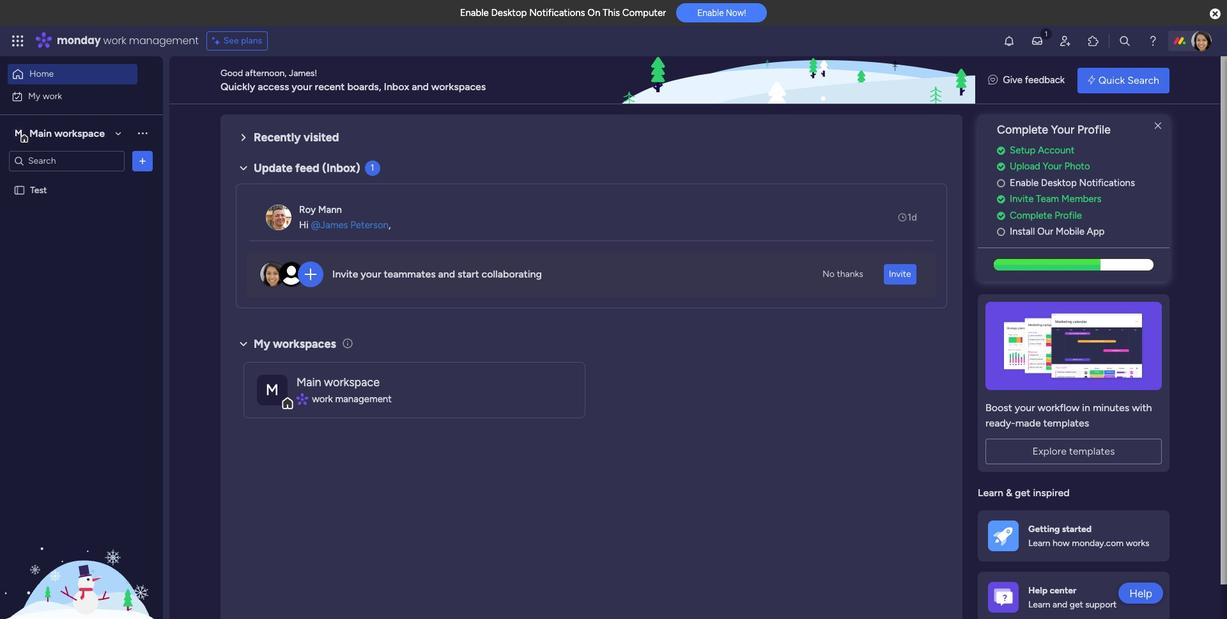 Task type: locate. For each thing, give the bounding box(es) containing it.
my inside button
[[28, 90, 40, 101]]

0 horizontal spatial your
[[292, 80, 312, 92]]

explore
[[1033, 445, 1067, 457]]

1 vertical spatial workspace
[[324, 375, 380, 389]]

main down 'my workspaces'
[[297, 375, 321, 389]]

1 horizontal spatial main workspace
[[297, 375, 380, 389]]

learn
[[978, 487, 1004, 499], [1029, 538, 1051, 549], [1029, 599, 1051, 610]]

1 vertical spatial your
[[1043, 161, 1063, 172]]

feed
[[296, 161, 320, 175]]

main workspace inside workspace selection element
[[29, 127, 105, 139]]

desktop
[[491, 7, 527, 19], [1042, 177, 1077, 189]]

workspace up search in workspace "field"
[[54, 127, 105, 139]]

0 vertical spatial management
[[129, 33, 199, 48]]

afternoon,
[[245, 67, 287, 78]]

m down 'my workspaces'
[[266, 380, 279, 399]]

1 horizontal spatial notifications
[[1080, 177, 1136, 189]]

main workspace up work management
[[297, 375, 380, 389]]

check circle image down circle o image
[[998, 195, 1006, 204]]

check circle image down check circle icon
[[998, 162, 1006, 172]]

notifications left on
[[530, 7, 585, 19]]

2 horizontal spatial invite
[[1010, 193, 1034, 205]]

notifications for enable desktop notifications
[[1080, 177, 1136, 189]]

0 horizontal spatial lottie animation image
[[0, 490, 163, 619]]

boost
[[986, 401, 1013, 414]]

work inside button
[[43, 90, 62, 101]]

0 horizontal spatial and
[[412, 80, 429, 92]]

check circle image for complete
[[998, 211, 1006, 220]]

1 vertical spatial m
[[266, 380, 279, 399]]

profile
[[1078, 123, 1111, 137], [1055, 210, 1083, 221]]

m inside workspace selection element
[[15, 128, 22, 138]]

0 vertical spatial lottie animation image
[[617, 56, 976, 105]]

your down account
[[1043, 161, 1063, 172]]

workspaces right the inbox
[[431, 80, 486, 92]]

help right support
[[1130, 587, 1153, 600]]

1 check circle image from the top
[[998, 162, 1006, 172]]

2 horizontal spatial enable
[[1010, 177, 1039, 189]]

your left teammates
[[361, 268, 382, 280]]

0 vertical spatial workspace image
[[12, 126, 25, 140]]

learn inside getting started learn how monday.com works
[[1029, 538, 1051, 549]]

0 horizontal spatial management
[[129, 33, 199, 48]]

roy mann
[[299, 204, 342, 215]]

2 horizontal spatial your
[[1015, 401, 1036, 414]]

0 vertical spatial check circle image
[[998, 162, 1006, 172]]

0 horizontal spatial invite
[[333, 268, 358, 280]]

1 vertical spatial desktop
[[1042, 177, 1077, 189]]

1 horizontal spatial workspaces
[[431, 80, 486, 92]]

0 vertical spatial profile
[[1078, 123, 1111, 137]]

help inside button
[[1130, 587, 1153, 600]]

notifications
[[530, 7, 585, 19], [1080, 177, 1136, 189]]

notifications down upload your photo link
[[1080, 177, 1136, 189]]

good
[[221, 67, 243, 78]]

and for invite
[[438, 268, 455, 280]]

0 horizontal spatial workspace image
[[12, 126, 25, 140]]

roy mann image
[[266, 205, 292, 230]]

help center element
[[978, 572, 1170, 619]]

complete up setup
[[998, 123, 1049, 137]]

quickly
[[221, 80, 255, 92]]

no
[[823, 269, 835, 279]]

templates down workflow
[[1044, 417, 1090, 429]]

0 vertical spatial your
[[292, 80, 312, 92]]

0 vertical spatial and
[[412, 80, 429, 92]]

help button
[[1119, 583, 1164, 604]]

1 vertical spatial notifications
[[1080, 177, 1136, 189]]

templates right explore
[[1070, 445, 1116, 457]]

0 horizontal spatial my
[[28, 90, 40, 101]]

0 horizontal spatial work
[[43, 90, 62, 101]]

lottie animation image
[[617, 56, 976, 105], [0, 490, 163, 619]]

1 vertical spatial lottie animation image
[[0, 490, 163, 619]]

check circle image
[[998, 146, 1006, 155]]

monday.com
[[1073, 538, 1124, 549]]

check circle image
[[998, 162, 1006, 172], [998, 195, 1006, 204], [998, 211, 1006, 220]]

0 vertical spatial workspaces
[[431, 80, 486, 92]]

learn left &
[[978, 487, 1004, 499]]

my down the home
[[28, 90, 40, 101]]

1 horizontal spatial my
[[254, 337, 270, 351]]

0 vertical spatial complete
[[998, 123, 1049, 137]]

1 horizontal spatial and
[[438, 268, 455, 280]]

2 horizontal spatial work
[[312, 393, 333, 405]]

workspace up work management
[[324, 375, 380, 389]]

3 check circle image from the top
[[998, 211, 1006, 220]]

0 vertical spatial workspace
[[54, 127, 105, 139]]

profile up mobile
[[1055, 210, 1083, 221]]

see plans button
[[206, 31, 268, 51]]

open recently visited image
[[236, 130, 251, 145]]

1 vertical spatial work
[[43, 90, 62, 101]]

get right &
[[1016, 487, 1031, 499]]

1 vertical spatial complete
[[1010, 210, 1053, 221]]

0 vertical spatial my
[[28, 90, 40, 101]]

workspace image
[[12, 126, 25, 140], [257, 374, 288, 405]]

2 vertical spatial learn
[[1029, 599, 1051, 610]]

and
[[412, 80, 429, 92], [438, 268, 455, 280], [1053, 599, 1068, 610]]

your for boost
[[1015, 401, 1036, 414]]

your inside the good afternoon, james! quickly access your recent boards, inbox and workspaces
[[292, 80, 312, 92]]

1 vertical spatial learn
[[1029, 538, 1051, 549]]

home
[[29, 68, 54, 79]]

help left center
[[1029, 585, 1048, 596]]

notifications image
[[1003, 35, 1016, 47]]

james!
[[289, 67, 318, 78]]

work for my
[[43, 90, 62, 101]]

this
[[603, 7, 620, 19]]

enable inside button
[[698, 8, 724, 18]]

workspace image down 'my workspaces'
[[257, 374, 288, 405]]

your down james!
[[292, 80, 312, 92]]

get
[[1016, 487, 1031, 499], [1070, 599, 1084, 610]]

and for help
[[1053, 599, 1068, 610]]

learn down getting
[[1029, 538, 1051, 549]]

complete for complete your profile
[[998, 123, 1049, 137]]

workspace image up 'public board' icon on the left top
[[12, 126, 25, 140]]

enable
[[460, 7, 489, 19], [698, 8, 724, 18], [1010, 177, 1039, 189]]

2 vertical spatial check circle image
[[998, 211, 1006, 220]]

learn inside help center learn and get support
[[1029, 599, 1051, 610]]

1 vertical spatial my
[[254, 337, 270, 351]]

0 vertical spatial work
[[103, 33, 126, 48]]

work right monday
[[103, 33, 126, 48]]

your
[[292, 80, 312, 92], [361, 268, 382, 280], [1015, 401, 1036, 414]]

check circle image up circle o icon
[[998, 211, 1006, 220]]

1 horizontal spatial your
[[361, 268, 382, 280]]

workspaces
[[431, 80, 486, 92], [273, 337, 336, 351]]

plans
[[241, 35, 262, 46]]

0 horizontal spatial help
[[1029, 585, 1048, 596]]

1 vertical spatial lottie animation element
[[0, 490, 163, 619]]

my right the close my workspaces icon
[[254, 337, 270, 351]]

setup
[[1010, 144, 1036, 156]]

1 vertical spatial templates
[[1070, 445, 1116, 457]]

quick search button
[[1078, 67, 1170, 93]]

1 vertical spatial your
[[361, 268, 382, 280]]

help image
[[1147, 35, 1160, 47]]

0 horizontal spatial lottie animation element
[[0, 490, 163, 619]]

option
[[0, 178, 163, 181]]

0 horizontal spatial main workspace
[[29, 127, 105, 139]]

enable desktop notifications
[[1010, 177, 1136, 189]]

test list box
[[0, 176, 163, 373]]

workspace selection element
[[12, 126, 107, 142]]

0 vertical spatial main
[[29, 127, 52, 139]]

invite
[[1010, 193, 1034, 205], [333, 268, 358, 280], [889, 269, 912, 279]]

recent
[[315, 80, 345, 92]]

boost your workflow in minutes with ready-made templates
[[986, 401, 1153, 429]]

0 horizontal spatial notifications
[[530, 7, 585, 19]]

and inside help center learn and get support
[[1053, 599, 1068, 610]]

0 horizontal spatial enable
[[460, 7, 489, 19]]

profile up setup account link
[[1078, 123, 1111, 137]]

0 vertical spatial templates
[[1044, 417, 1090, 429]]

workspaces right the close my workspaces icon
[[273, 337, 336, 351]]

1 horizontal spatial help
[[1130, 587, 1153, 600]]

0 horizontal spatial desktop
[[491, 7, 527, 19]]

invite team members
[[1010, 193, 1102, 205]]

0 vertical spatial desktop
[[491, 7, 527, 19]]

explore templates
[[1033, 445, 1116, 457]]

1 vertical spatial and
[[438, 268, 455, 280]]

1 vertical spatial workspaces
[[273, 337, 336, 351]]

our
[[1038, 226, 1054, 237]]

work down 'my workspaces'
[[312, 393, 333, 405]]

main workspace up search in workspace "field"
[[29, 127, 105, 139]]

1 vertical spatial workspace image
[[257, 374, 288, 405]]

setup account
[[1010, 144, 1075, 156]]

your up account
[[1052, 123, 1075, 137]]

complete up install
[[1010, 210, 1053, 221]]

my for my work
[[28, 90, 40, 101]]

1 horizontal spatial lottie animation element
[[617, 56, 976, 105]]

help for help
[[1130, 587, 1153, 600]]

dapulse close image
[[1211, 8, 1221, 20]]

1 vertical spatial get
[[1070, 599, 1084, 610]]

main down my work
[[29, 127, 52, 139]]

templates
[[1044, 417, 1090, 429], [1070, 445, 1116, 457]]

upload your photo link
[[998, 159, 1170, 174]]

getting
[[1029, 523, 1061, 534]]

lottie animation element
[[617, 56, 976, 105], [0, 490, 163, 619]]

1 vertical spatial check circle image
[[998, 195, 1006, 204]]

0 vertical spatial m
[[15, 128, 22, 138]]

update feed (inbox)
[[254, 161, 360, 175]]

check circle image inside invite team members link
[[998, 195, 1006, 204]]

0 vertical spatial learn
[[978, 487, 1004, 499]]

collaborating
[[482, 268, 542, 280]]

monday
[[57, 33, 101, 48]]

check circle image inside complete profile link
[[998, 211, 1006, 220]]

0 horizontal spatial main
[[29, 127, 52, 139]]

templates image image
[[990, 302, 1159, 390]]

your for invite
[[361, 268, 382, 280]]

2 vertical spatial and
[[1053, 599, 1068, 610]]

get down center
[[1070, 599, 1084, 610]]

1 vertical spatial management
[[335, 393, 392, 405]]

main
[[29, 127, 52, 139], [297, 375, 321, 389]]

(inbox)
[[322, 161, 360, 175]]

2 vertical spatial work
[[312, 393, 333, 405]]

learn & get inspired
[[978, 487, 1070, 499]]

2 horizontal spatial and
[[1053, 599, 1068, 610]]

getting started element
[[978, 510, 1170, 562]]

1 vertical spatial main workspace
[[297, 375, 380, 389]]

1 horizontal spatial invite
[[889, 269, 912, 279]]

and right the inbox
[[412, 80, 429, 92]]

1 vertical spatial profile
[[1055, 210, 1083, 221]]

1 horizontal spatial main
[[297, 375, 321, 389]]

1 horizontal spatial lottie animation image
[[617, 56, 976, 105]]

access
[[258, 80, 289, 92]]

management
[[129, 33, 199, 48], [335, 393, 392, 405]]

1 vertical spatial main
[[297, 375, 321, 389]]

2 check circle image from the top
[[998, 195, 1006, 204]]

my
[[28, 90, 40, 101], [254, 337, 270, 351]]

help inside help center learn and get support
[[1029, 585, 1048, 596]]

1 horizontal spatial workspace
[[324, 375, 380, 389]]

1 horizontal spatial enable
[[698, 8, 724, 18]]

1 horizontal spatial get
[[1070, 599, 1084, 610]]

enable desktop notifications link
[[998, 176, 1170, 190]]

check circle image for invite
[[998, 195, 1006, 204]]

0 vertical spatial get
[[1016, 487, 1031, 499]]

your
[[1052, 123, 1075, 137], [1043, 161, 1063, 172]]

my for my workspaces
[[254, 337, 270, 351]]

learn for getting
[[1029, 538, 1051, 549]]

work down the home
[[43, 90, 62, 101]]

1 horizontal spatial work
[[103, 33, 126, 48]]

check circle image inside upload your photo link
[[998, 162, 1006, 172]]

0 horizontal spatial m
[[15, 128, 22, 138]]

invite button
[[884, 264, 917, 285]]

get inside help center learn and get support
[[1070, 599, 1084, 610]]

0 vertical spatial notifications
[[530, 7, 585, 19]]

help
[[1029, 585, 1048, 596], [1130, 587, 1153, 600]]

quick search
[[1099, 74, 1160, 86]]

your up 'made'
[[1015, 401, 1036, 414]]

test
[[30, 184, 47, 195]]

0 vertical spatial your
[[1052, 123, 1075, 137]]

learn down center
[[1029, 599, 1051, 610]]

m
[[15, 128, 22, 138], [266, 380, 279, 399]]

your inside boost your workflow in minutes with ready-made templates
[[1015, 401, 1036, 414]]

1 horizontal spatial desktop
[[1042, 177, 1077, 189]]

and left start
[[438, 268, 455, 280]]

upload your photo
[[1010, 161, 1091, 172]]

0 horizontal spatial get
[[1016, 487, 1031, 499]]

m up 'public board' icon on the left top
[[15, 128, 22, 138]]

1 horizontal spatial management
[[335, 393, 392, 405]]

profile inside complete profile link
[[1055, 210, 1083, 221]]

0 vertical spatial main workspace
[[29, 127, 105, 139]]

invite members image
[[1060, 35, 1072, 47]]

1 horizontal spatial m
[[266, 380, 279, 399]]

2 vertical spatial your
[[1015, 401, 1036, 414]]

and down center
[[1053, 599, 1068, 610]]

0 horizontal spatial workspaces
[[273, 337, 336, 351]]



Task type: vqa. For each thing, say whether or not it's contained in the screenshot.
top Status
no



Task type: describe. For each thing, give the bounding box(es) containing it.
no thanks button
[[818, 264, 869, 285]]

with
[[1133, 401, 1153, 414]]

1d
[[908, 212, 918, 223]]

center
[[1050, 585, 1077, 596]]

good afternoon, james! quickly access your recent boards, inbox and workspaces
[[221, 67, 486, 92]]

enable now!
[[698, 8, 747, 18]]

complete for complete profile
[[1010, 210, 1053, 221]]

thanks
[[837, 269, 864, 279]]

no thanks
[[823, 269, 864, 279]]

main inside workspace selection element
[[29, 127, 52, 139]]

install
[[1010, 226, 1035, 237]]

invite your teammates and start collaborating
[[333, 268, 542, 280]]

team
[[1037, 193, 1060, 205]]

1 horizontal spatial workspace image
[[257, 374, 288, 405]]

templates inside button
[[1070, 445, 1116, 457]]

your for upload
[[1043, 161, 1063, 172]]

learn for help
[[1029, 599, 1051, 610]]

photo
[[1065, 161, 1091, 172]]

public board image
[[13, 184, 26, 196]]

your for complete
[[1052, 123, 1075, 137]]

enable now! button
[[677, 3, 768, 23]]

in
[[1083, 401, 1091, 414]]

works
[[1127, 538, 1150, 549]]

v2 bolt switch image
[[1088, 73, 1096, 87]]

teammates
[[384, 268, 436, 280]]

upload
[[1010, 161, 1041, 172]]

enable for enable now!
[[698, 8, 724, 18]]

notifications for enable desktop notifications on this computer
[[530, 7, 585, 19]]

see
[[224, 35, 239, 46]]

search
[[1128, 74, 1160, 86]]

update
[[254, 161, 293, 175]]

home button
[[8, 64, 137, 84]]

circle o image
[[998, 227, 1006, 237]]

visited
[[304, 130, 339, 145]]

enable desktop notifications on this computer
[[460, 7, 666, 19]]

explore templates button
[[986, 439, 1163, 464]]

1 image
[[1041, 26, 1053, 41]]

my work
[[28, 90, 62, 101]]

1
[[371, 162, 374, 173]]

inspired
[[1034, 487, 1070, 499]]

now!
[[726, 8, 747, 18]]

help for help center learn and get support
[[1029, 585, 1048, 596]]

apps image
[[1088, 35, 1101, 47]]

install our mobile app link
[[998, 225, 1170, 239]]

give
[[1003, 74, 1023, 86]]

see plans
[[224, 35, 262, 46]]

ready-
[[986, 417, 1016, 429]]

lottie animation image for the top lottie animation element
[[617, 56, 976, 105]]

0 horizontal spatial workspace
[[54, 127, 105, 139]]

Search in workspace field
[[27, 153, 107, 168]]

boards,
[[347, 80, 381, 92]]

account
[[1038, 144, 1075, 156]]

setup account link
[[998, 143, 1170, 157]]

templates inside boost your workflow in minutes with ready-made templates
[[1044, 417, 1090, 429]]

select product image
[[12, 35, 24, 47]]

inbox image
[[1031, 35, 1044, 47]]

close my workspaces image
[[236, 336, 251, 352]]

minutes
[[1093, 401, 1130, 414]]

desktop for enable desktop notifications
[[1042, 177, 1077, 189]]

and inside the good afternoon, james! quickly access your recent boards, inbox and workspaces
[[412, 80, 429, 92]]

quick
[[1099, 74, 1126, 86]]

start
[[458, 268, 479, 280]]

help center learn and get support
[[1029, 585, 1117, 610]]

search everything image
[[1119, 35, 1132, 47]]

dapulse x slim image
[[1151, 118, 1166, 134]]

invite for your
[[333, 268, 358, 280]]

getting started learn how monday.com works
[[1029, 523, 1150, 549]]

mann
[[318, 204, 342, 215]]

workflow
[[1038, 401, 1080, 414]]

roy
[[299, 204, 316, 215]]

desktop for enable desktop notifications on this computer
[[491, 7, 527, 19]]

my work button
[[8, 86, 137, 106]]

give feedback
[[1003, 74, 1065, 86]]

install our mobile app
[[1010, 226, 1105, 237]]

&
[[1006, 487, 1013, 499]]

computer
[[623, 7, 666, 19]]

started
[[1063, 523, 1092, 534]]

workspace options image
[[136, 127, 149, 140]]

recently
[[254, 130, 301, 145]]

options image
[[136, 154, 149, 167]]

made
[[1016, 417, 1041, 429]]

check circle image for upload
[[998, 162, 1006, 172]]

lottie animation image for leftmost lottie animation element
[[0, 490, 163, 619]]

recently visited
[[254, 130, 339, 145]]

workspaces inside the good afternoon, james! quickly access your recent boards, inbox and workspaces
[[431, 80, 486, 92]]

complete profile
[[1010, 210, 1083, 221]]

enable for enable desktop notifications
[[1010, 177, 1039, 189]]

on
[[588, 7, 601, 19]]

mobile
[[1056, 226, 1085, 237]]

work management
[[312, 393, 392, 405]]

how
[[1053, 538, 1070, 549]]

james peterson image
[[1192, 31, 1212, 51]]

circle o image
[[998, 178, 1006, 188]]

enable for enable desktop notifications on this computer
[[460, 7, 489, 19]]

complete profile link
[[998, 208, 1170, 223]]

work for monday
[[103, 33, 126, 48]]

my workspaces
[[254, 337, 336, 351]]

0 vertical spatial lottie animation element
[[617, 56, 976, 105]]

invite for team
[[1010, 193, 1034, 205]]

v2 user feedback image
[[989, 73, 998, 87]]

support
[[1086, 599, 1117, 610]]

monday work management
[[57, 33, 199, 48]]

feedback
[[1025, 74, 1065, 86]]

inbox
[[384, 80, 409, 92]]

members
[[1062, 193, 1102, 205]]

app
[[1087, 226, 1105, 237]]

complete your profile
[[998, 123, 1111, 137]]

invite inside button
[[889, 269, 912, 279]]

close update feed (inbox) image
[[236, 161, 251, 176]]



